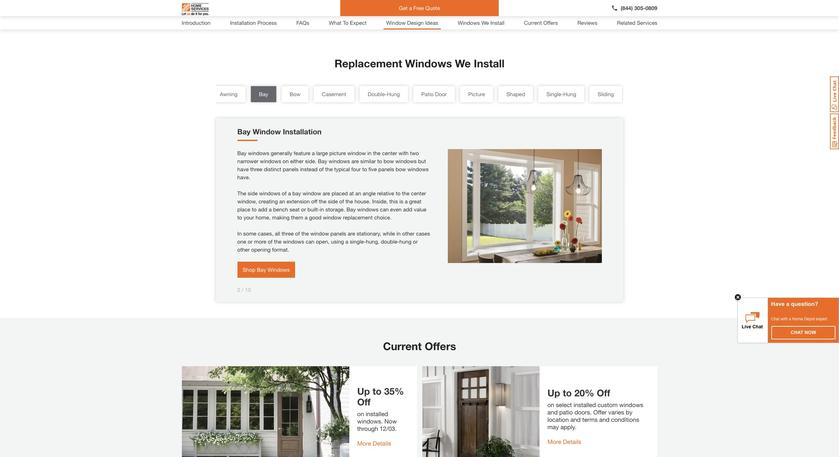 Task type: describe. For each thing, give the bounding box(es) containing it.
large white windows on a white house with large window boxes overflowing with greenery and a tall brown front door also with windows; orange window icon image
[[182, 366, 349, 457]]

up to 35% off
[[357, 386, 404, 407]]

more for up to 35% off
[[357, 440, 371, 447]]

relative
[[377, 190, 395, 196]]

on installed windows. now through 12/03.
[[357, 410, 397, 432]]

place
[[237, 206, 251, 212]]

shop bay windows
[[243, 266, 290, 273]]

location
[[548, 416, 569, 423]]

the up is
[[402, 190, 410, 196]]

bay window in front of a kitchen table image
[[448, 149, 602, 263]]

free
[[414, 5, 424, 11]]

replacement windows we install
[[335, 57, 505, 70]]

typical
[[334, 166, 350, 172]]

a right them
[[305, 214, 308, 220]]

question?
[[792, 301, 819, 307]]

to inside up to 35% off
[[373, 386, 382, 397]]

patio
[[560, 408, 573, 416]]

either
[[290, 158, 304, 164]]

patio
[[422, 91, 434, 97]]

in
[[237, 230, 242, 237]]

in inside the side windows of a bay window are placed at an angle relative to the center window, creating an extension off the side of the house. inside, this is a great place to add a bench seat or built-in storage. bay windows can even add value to your home, making them a good window replacement choice.
[[320, 206, 324, 212]]

have a question?
[[772, 301, 819, 307]]

single-
[[547, 91, 564, 97]]

details for 35%
[[373, 440, 391, 447]]

this
[[390, 198, 398, 204]]

cases,
[[258, 230, 274, 237]]

0 horizontal spatial we
[[455, 57, 471, 70]]

window down 'storage.'
[[323, 214, 342, 220]]

more details for up to 35% off
[[357, 440, 391, 447]]

window up off
[[303, 190, 321, 196]]

picture
[[469, 91, 485, 97]]

bow
[[290, 91, 301, 97]]

narrower
[[237, 158, 259, 164]]

three inside 'bay windows generally feature a large picture window in the center with two narrower windows on either side. bay windows are similar to bow windows but have three distinct panels instead of the typical four to five panels bow windows have.'
[[250, 166, 263, 172]]

0 vertical spatial window
[[386, 19, 406, 26]]

feature
[[294, 150, 311, 156]]

of inside 'bay windows generally feature a large picture window in the center with two narrower windows on either side. bay windows are similar to bow windows but have three distinct panels instead of the typical four to five panels bow windows have.'
[[319, 166, 324, 172]]

2 add from the left
[[403, 206, 413, 212]]

single-hung
[[547, 91, 577, 97]]

1 horizontal spatial installation
[[283, 127, 322, 136]]

open,
[[316, 238, 330, 245]]

expect
[[350, 19, 367, 26]]

2 horizontal spatial or
[[413, 238, 418, 245]]

what to expect
[[329, 19, 367, 26]]

quote
[[426, 5, 440, 11]]

windows down house.
[[357, 206, 379, 212]]

in inside 'bay windows generally feature a large picture window in the center with two narrower windows on either side. bay windows are similar to bow windows but have three distinct panels instead of the typical four to five panels bow windows have.'
[[368, 150, 372, 156]]

home,
[[256, 214, 271, 220]]

to left five at the left of page
[[363, 166, 367, 172]]

cases
[[416, 230, 430, 237]]

0 vertical spatial we
[[482, 19, 489, 26]]

a inside button
[[409, 5, 412, 11]]

1 horizontal spatial and
[[571, 416, 581, 423]]

have
[[772, 301, 785, 307]]

the down them
[[302, 230, 309, 237]]

windows down two
[[396, 158, 417, 164]]

related
[[617, 19, 636, 26]]

awning button
[[212, 86, 246, 102]]

1 vertical spatial other
[[237, 246, 250, 253]]

related services
[[617, 19, 658, 26]]

extension
[[287, 198, 310, 204]]

window inside in some cases, all three of the window panels are stationary, while in other cases one or more of the windows can open, using a single-hung, double-hung or other opening format.
[[311, 230, 329, 237]]

hung,
[[366, 238, 380, 245]]

select
[[556, 401, 572, 408]]

305-
[[635, 5, 646, 11]]

angle
[[363, 190, 376, 196]]

on for up to 35% off
[[357, 410, 364, 418]]

in inside in some cases, all three of the window panels are stationary, while in other cases one or more of the windows can open, using a single-hung, double-hung or other opening format.
[[397, 230, 401, 237]]

2 horizontal spatial windows
[[458, 19, 480, 26]]

windows up creating
[[259, 190, 281, 196]]

replacement
[[343, 214, 373, 220]]

bay window installation
[[237, 127, 322, 136]]

(844)
[[621, 5, 633, 11]]

process
[[258, 19, 277, 26]]

design
[[407, 19, 424, 26]]

panels inside in some cases, all three of the window panels are stationary, while in other cases one or more of the windows can open, using a single-hung, double-hung or other opening format.
[[331, 230, 346, 237]]

format.
[[272, 246, 289, 253]]

chat
[[791, 330, 804, 335]]

bay
[[293, 190, 301, 196]]

can inside in some cases, all three of the window panels are stationary, while in other cases one or more of the windows can open, using a single-hung, double-hung or other opening format.
[[306, 238, 315, 245]]

get a free quote
[[399, 5, 440, 11]]

to up select
[[563, 387, 572, 398]]

stationary,
[[357, 230, 382, 237]]

inside,
[[372, 198, 388, 204]]

have
[[237, 166, 249, 172]]

but
[[418, 158, 426, 164]]

0 horizontal spatial side
[[248, 190, 258, 196]]

good
[[309, 214, 322, 220]]

ideas
[[426, 19, 439, 26]]

windows up narrower
[[248, 150, 269, 156]]

your
[[244, 214, 254, 220]]

conditions
[[612, 416, 640, 423]]

2 / 10
[[237, 286, 251, 293]]

house.
[[355, 198, 371, 204]]

up to 20% off
[[548, 387, 611, 398]]

reviews
[[578, 19, 598, 26]]

home
[[793, 317, 804, 321]]

patio door
[[422, 91, 447, 97]]

four
[[352, 166, 361, 172]]

up for up to 35% off
[[357, 386, 370, 397]]

what
[[329, 19, 342, 26]]

one
[[237, 238, 246, 245]]

hung for double-
[[387, 91, 400, 97]]

bay inside button
[[259, 91, 268, 97]]

of left the bay
[[282, 190, 287, 196]]

some
[[243, 230, 257, 237]]

custom
[[598, 401, 618, 408]]

12/03.
[[380, 425, 397, 432]]

even
[[390, 206, 402, 212]]

1 add from the left
[[258, 206, 267, 212]]

them
[[291, 214, 303, 220]]

is
[[400, 198, 404, 204]]

offer
[[594, 408, 607, 416]]

off for up to 20% off
[[597, 387, 611, 398]]

creating
[[259, 198, 278, 204]]

through
[[357, 425, 378, 432]]

2 horizontal spatial panels
[[379, 166, 394, 172]]

of down them
[[295, 230, 300, 237]]

do it for you logo image
[[182, 0, 209, 18]]

awning
[[220, 91, 238, 97]]

choice.
[[374, 214, 392, 220]]

2 horizontal spatial and
[[600, 416, 610, 423]]

three inside in some cases, all three of the window panels are stationary, while in other cases one or more of the windows can open, using a single-hung, double-hung or other opening format.
[[282, 230, 294, 237]]

faqs
[[297, 19, 310, 26]]

similar
[[361, 158, 376, 164]]

0 horizontal spatial current
[[383, 340, 422, 352]]

0 vertical spatial install
[[491, 19, 505, 26]]

(844) 305-0809
[[621, 5, 658, 11]]



Task type: locate. For each thing, give the bounding box(es) containing it.
doors.
[[575, 408, 592, 416]]

a
[[409, 5, 412, 11], [312, 150, 315, 156], [288, 190, 291, 196], [405, 198, 408, 204], [269, 206, 272, 212], [305, 214, 308, 220], [346, 238, 349, 245], [787, 301, 790, 307], [789, 317, 792, 321]]

1 horizontal spatial offers
[[544, 19, 558, 26]]

side
[[248, 190, 258, 196], [328, 198, 338, 204]]

a left the bay
[[288, 190, 291, 196]]

bow right similar
[[384, 158, 394, 164]]

and right the terms
[[600, 416, 610, 423]]

off up "windows." on the bottom left of page
[[357, 396, 371, 407]]

1 horizontal spatial hung
[[564, 91, 577, 97]]

more down the through
[[357, 440, 371, 447]]

0 horizontal spatial other
[[237, 246, 250, 253]]

to right similar
[[378, 158, 382, 164]]

with left two
[[399, 150, 409, 156]]

window up generally
[[253, 127, 281, 136]]

installed
[[574, 401, 596, 408], [366, 410, 388, 418]]

1 vertical spatial install
[[474, 57, 505, 70]]

0 horizontal spatial installation
[[230, 19, 256, 26]]

more details link down the apply.
[[548, 438, 582, 445]]

offers
[[544, 19, 558, 26], [425, 340, 456, 352]]

can inside the side windows of a bay window are placed at an angle relative to the center window, creating an extension off the side of the house. inside, this is a great place to add a bench seat or built-in storage. bay windows can even add value to your home, making them a good window replacement choice.
[[380, 206, 389, 212]]

hung
[[387, 91, 400, 97], [564, 91, 577, 97]]

on inside 'on installed windows. now through 12/03.'
[[357, 410, 364, 418]]

windows inside in some cases, all three of the window panels are stationary, while in other cases one or more of the windows can open, using a single-hung, double-hung or other opening format.
[[283, 238, 304, 245]]

0 vertical spatial three
[[250, 166, 263, 172]]

1 vertical spatial in
[[320, 206, 324, 212]]

three down narrower
[[250, 166, 263, 172]]

1 horizontal spatial we
[[482, 19, 489, 26]]

in up similar
[[368, 150, 372, 156]]

1 vertical spatial can
[[306, 238, 315, 245]]

1 horizontal spatial side
[[328, 198, 338, 204]]

0 horizontal spatial three
[[250, 166, 263, 172]]

or right hung
[[413, 238, 418, 245]]

1 vertical spatial current offers
[[383, 340, 456, 352]]

depot
[[805, 317, 815, 321]]

placed
[[332, 190, 348, 196]]

bay inside the side windows of a bay window are placed at an angle relative to the center window, creating an extension off the side of the house. inside, this is a great place to add a bench seat or built-in storage. bay windows can even add value to your home, making them a good window replacement choice.
[[347, 206, 356, 212]]

1 vertical spatial we
[[455, 57, 471, 70]]

the down at
[[346, 198, 353, 204]]

may
[[548, 423, 559, 431]]

1 vertical spatial installed
[[366, 410, 388, 418]]

side up 'storage.'
[[328, 198, 338, 204]]

0 vertical spatial on
[[283, 158, 289, 164]]

off
[[597, 387, 611, 398], [357, 396, 371, 407]]

are left placed
[[323, 190, 330, 196]]

panels down the either
[[283, 166, 299, 172]]

patio door button
[[414, 86, 455, 102]]

installation process
[[230, 19, 277, 26]]

window inside 'bay windows generally feature a large picture window in the center with two narrower windows on either side. bay windows are similar to bow windows but have three distinct panels instead of the typical four to five panels bow windows have.'
[[348, 150, 366, 156]]

0809
[[646, 5, 658, 11]]

have.
[[237, 174, 250, 180]]

hung inside button
[[564, 91, 577, 97]]

bow button
[[282, 86, 309, 102]]

get
[[399, 5, 408, 11]]

shaped button
[[499, 86, 533, 102]]

can left "open,"
[[306, 238, 315, 245]]

0 vertical spatial other
[[402, 230, 415, 237]]

are up single-
[[348, 230, 355, 237]]

a right have
[[787, 301, 790, 307]]

0 vertical spatial offers
[[544, 19, 558, 26]]

great
[[409, 198, 422, 204]]

1 horizontal spatial current offers
[[524, 19, 558, 26]]

center inside 'bay windows generally feature a large picture window in the center with two narrower windows on either side. bay windows are similar to bow windows but have three distinct panels instead of the typical four to five panels bow windows have.'
[[382, 150, 397, 156]]

0 vertical spatial bow
[[384, 158, 394, 164]]

the down "all"
[[274, 238, 282, 245]]

of right "instead"
[[319, 166, 324, 172]]

or down some
[[248, 238, 253, 245]]

at
[[350, 190, 354, 196]]

1 horizontal spatial off
[[597, 387, 611, 398]]

opening
[[251, 246, 271, 253]]

35%
[[384, 386, 404, 397]]

instead
[[300, 166, 318, 172]]

can up choice.
[[380, 206, 389, 212]]

up up select
[[548, 387, 561, 398]]

center up great
[[411, 190, 426, 196]]

windows up conditions
[[620, 401, 644, 408]]

0 vertical spatial installation
[[230, 19, 256, 26]]

can
[[380, 206, 389, 212], [306, 238, 315, 245]]

0 horizontal spatial more details
[[357, 440, 391, 447]]

feedback link image
[[831, 113, 840, 149]]

installation left process
[[230, 19, 256, 26]]

1 horizontal spatial three
[[282, 230, 294, 237]]

or right seat
[[301, 206, 306, 212]]

and
[[548, 408, 558, 416], [571, 416, 581, 423], [600, 416, 610, 423]]

more details down the through
[[357, 440, 391, 447]]

the right off
[[319, 198, 327, 204]]

windows up the distinct
[[260, 158, 281, 164]]

1 horizontal spatial panels
[[331, 230, 346, 237]]

add down is
[[403, 206, 413, 212]]

are inside in some cases, all three of the window panels are stationary, while in other cases one or more of the windows can open, using a single-hung, double-hung or other opening format.
[[348, 230, 355, 237]]

a inside in some cases, all three of the window panels are stationary, while in other cases one or more of the windows can open, using a single-hung, double-hung or other opening format.
[[346, 238, 349, 245]]

three
[[250, 166, 263, 172], [282, 230, 294, 237]]

a down creating
[[269, 206, 272, 212]]

0 vertical spatial center
[[382, 150, 397, 156]]

panels up using
[[331, 230, 346, 237]]

window up similar
[[348, 150, 366, 156]]

a right using
[[346, 238, 349, 245]]

to up is
[[396, 190, 401, 196]]

1 vertical spatial window
[[253, 127, 281, 136]]

1 horizontal spatial windows
[[405, 57, 452, 70]]

2 horizontal spatial in
[[397, 230, 401, 237]]

off for up to 35% off
[[357, 396, 371, 407]]

1 vertical spatial with
[[781, 317, 788, 321]]

0 horizontal spatial hung
[[387, 91, 400, 97]]

1 horizontal spatial other
[[402, 230, 415, 237]]

1 vertical spatial bow
[[396, 166, 406, 172]]

installed inside on select installed custom windows and patio doors. offer varies by location and terms and conditions may apply.
[[574, 401, 596, 408]]

up for up to 20% off
[[548, 387, 561, 398]]

on for up to 20% off
[[548, 401, 555, 408]]

or inside the side windows of a bay window are placed at an angle relative to the center window, creating an extension off the side of the house. inside, this is a great place to add a bench seat or built-in storage. bay windows can even add value to your home, making them a good window replacement choice.
[[301, 206, 306, 212]]

1 vertical spatial center
[[411, 190, 426, 196]]

more for up to 20% off
[[548, 438, 562, 445]]

0 horizontal spatial more
[[357, 440, 371, 447]]

(844) 305-0809 link
[[612, 4, 658, 12]]

window,
[[237, 198, 257, 204]]

casement
[[322, 91, 347, 97]]

0 horizontal spatial bow
[[384, 158, 394, 164]]

on inside 'bay windows generally feature a large picture window in the center with two narrower windows on either side. bay windows are similar to bow windows but have three distinct panels instead of the typical four to five panels bow windows have.'
[[283, 158, 289, 164]]

1 horizontal spatial window
[[386, 19, 406, 26]]

0 vertical spatial can
[[380, 206, 389, 212]]

2 vertical spatial are
[[348, 230, 355, 237]]

up left 35%
[[357, 386, 370, 397]]

bow right five at the left of page
[[396, 166, 406, 172]]

more details for up to 20% off
[[548, 438, 582, 445]]

to up your
[[252, 206, 257, 212]]

in
[[368, 150, 372, 156], [320, 206, 324, 212], [397, 230, 401, 237]]

0 horizontal spatial center
[[382, 150, 397, 156]]

details down the apply.
[[563, 438, 582, 445]]

double-hung button
[[360, 86, 408, 102]]

more details link for up to 35% off
[[357, 440, 391, 447]]

1 horizontal spatial bow
[[396, 166, 406, 172]]

two
[[410, 150, 419, 156]]

installation up feature
[[283, 127, 322, 136]]

chat with a home depot expert.
[[772, 317, 829, 321]]

on left select
[[548, 401, 555, 408]]

varies
[[609, 408, 625, 416]]

details down 12/03.
[[373, 440, 391, 447]]

on select installed custom windows and patio doors. offer varies by location and terms and conditions may apply.
[[548, 401, 644, 431]]

1 horizontal spatial more details
[[548, 438, 582, 445]]

and left patio
[[548, 408, 558, 416]]

three right "all"
[[282, 230, 294, 237]]

window down get
[[386, 19, 406, 26]]

in up good
[[320, 206, 324, 212]]

storage.
[[326, 206, 345, 212]]

installed down 20% at the bottom right of the page
[[574, 401, 596, 408]]

chat
[[772, 317, 780, 321]]

double-hung
[[368, 91, 400, 97]]

1 horizontal spatial in
[[368, 150, 372, 156]]

other up hung
[[402, 230, 415, 237]]

distinct
[[264, 166, 281, 172]]

now
[[385, 418, 397, 425]]

picture button
[[461, 86, 493, 102]]

bench
[[273, 206, 288, 212]]

0 horizontal spatial current offers
[[383, 340, 456, 352]]

introduction
[[182, 19, 211, 26]]

0 horizontal spatial or
[[248, 238, 253, 245]]

using
[[331, 238, 344, 245]]

1 horizontal spatial more
[[548, 438, 562, 445]]

center
[[382, 150, 397, 156], [411, 190, 426, 196]]

get a free quote button
[[340, 0, 499, 16]]

value
[[414, 206, 427, 212]]

0 horizontal spatial up
[[357, 386, 370, 397]]

window
[[348, 150, 366, 156], [303, 190, 321, 196], [323, 214, 342, 220], [311, 230, 329, 237]]

by
[[626, 408, 633, 416]]

center inside the side windows of a bay window are placed at an angle relative to the center window, creating an extension off the side of the house. inside, this is a great place to add a bench seat or built-in storage. bay windows can even add value to your home, making them a good window replacement choice.
[[411, 190, 426, 196]]

0 horizontal spatial details
[[373, 440, 391, 447]]

all
[[275, 230, 280, 237]]

10
[[245, 286, 251, 293]]

more details link down the through
[[357, 440, 391, 447]]

panels right five at the left of page
[[379, 166, 394, 172]]

with right chat
[[781, 317, 788, 321]]

windows down picture
[[329, 158, 350, 164]]

0 horizontal spatial panels
[[283, 166, 299, 172]]

off
[[311, 198, 318, 204]]

bay windows generally feature a large picture window in the center with two narrower windows on either side. bay windows are similar to bow windows but have three distinct panels instead of the typical four to five panels bow windows have.
[[237, 150, 429, 180]]

0 horizontal spatial an
[[279, 198, 285, 204]]

and left the terms
[[571, 416, 581, 423]]

of down placed
[[340, 198, 344, 204]]

windows down but
[[408, 166, 429, 172]]

0 horizontal spatial in
[[320, 206, 324, 212]]

0 vertical spatial windows
[[458, 19, 480, 26]]

an right at
[[356, 190, 361, 196]]

0 vertical spatial current offers
[[524, 19, 558, 26]]

other down one
[[237, 246, 250, 253]]

with
[[399, 150, 409, 156], [781, 317, 788, 321]]

window up "open,"
[[311, 230, 329, 237]]

are up "four"
[[352, 158, 359, 164]]

shaped
[[507, 91, 525, 97]]

0 vertical spatial current
[[524, 19, 542, 26]]

0 vertical spatial installed
[[574, 401, 596, 408]]

on up the through
[[357, 410, 364, 418]]

a up side.
[[312, 150, 315, 156]]

0 vertical spatial are
[[352, 158, 359, 164]]

more down may
[[548, 438, 562, 445]]

1 horizontal spatial center
[[411, 190, 426, 196]]

are inside the side windows of a bay window are placed at an angle relative to the center window, creating an extension off the side of the house. inside, this is a great place to add a bench seat or built-in storage. bay windows can even add value to your home, making them a good window replacement choice.
[[323, 190, 330, 196]]

a inside 'bay windows generally feature a large picture window in the center with two narrower windows on either side. bay windows are similar to bow windows but have three distinct panels instead of the typical four to five panels bow windows have.'
[[312, 150, 315, 156]]

chat now link
[[772, 326, 836, 339]]

are
[[352, 158, 359, 164], [323, 190, 330, 196], [348, 230, 355, 237]]

1 horizontal spatial or
[[301, 206, 306, 212]]

0 horizontal spatial with
[[399, 150, 409, 156]]

installed inside 'on installed windows. now through 12/03.'
[[366, 410, 388, 418]]

seat
[[290, 206, 300, 212]]

white porch with dark wooden front door; orange door with windows icon image
[[423, 366, 540, 457]]

1 horizontal spatial details
[[563, 438, 582, 445]]

the left typical
[[325, 166, 333, 172]]

the up similar
[[373, 150, 381, 156]]

live chat image
[[831, 76, 840, 112]]

0 horizontal spatial off
[[357, 396, 371, 407]]

1 vertical spatial offers
[[425, 340, 456, 352]]

1 vertical spatial windows
[[405, 57, 452, 70]]

2 horizontal spatial on
[[548, 401, 555, 408]]

to down place
[[237, 214, 242, 220]]

1 horizontal spatial current
[[524, 19, 542, 26]]

/
[[242, 286, 244, 293]]

0 horizontal spatial installed
[[366, 410, 388, 418]]

up inside up to 35% off
[[357, 386, 370, 397]]

side up window,
[[248, 190, 258, 196]]

shop
[[243, 266, 256, 273]]

1 vertical spatial on
[[548, 401, 555, 408]]

current offers
[[524, 19, 558, 26], [383, 340, 456, 352]]

double-
[[368, 91, 387, 97]]

more details link for up to 20% off
[[548, 438, 582, 445]]

1 horizontal spatial with
[[781, 317, 788, 321]]

1 horizontal spatial an
[[356, 190, 361, 196]]

of
[[319, 166, 324, 172], [282, 190, 287, 196], [340, 198, 344, 204], [295, 230, 300, 237], [268, 238, 273, 245]]

windows
[[248, 150, 269, 156], [260, 158, 281, 164], [329, 158, 350, 164], [396, 158, 417, 164], [408, 166, 429, 172], [259, 190, 281, 196], [357, 206, 379, 212], [283, 238, 304, 245], [620, 401, 644, 408]]

1 horizontal spatial up
[[548, 387, 561, 398]]

1 vertical spatial installation
[[283, 127, 322, 136]]

installed up the through
[[366, 410, 388, 418]]

2 vertical spatial on
[[357, 410, 364, 418]]

1 horizontal spatial more details link
[[548, 438, 582, 445]]

hung for single-
[[564, 91, 577, 97]]

details for 20%
[[563, 438, 582, 445]]

in right while
[[397, 230, 401, 237]]

on inside on select installed custom windows and patio doors. offer varies by location and terms and conditions may apply.
[[548, 401, 555, 408]]

a right get
[[409, 5, 412, 11]]

sliding
[[598, 91, 614, 97]]

1 vertical spatial side
[[328, 198, 338, 204]]

1 vertical spatial current
[[383, 340, 422, 352]]

1 vertical spatial an
[[279, 198, 285, 204]]

1 hung from the left
[[387, 91, 400, 97]]

more
[[254, 238, 266, 245]]

door
[[435, 91, 447, 97]]

0 horizontal spatial offers
[[425, 340, 456, 352]]

are inside 'bay windows generally feature a large picture window in the center with two narrower windows on either side. bay windows are similar to bow windows but have three distinct panels instead of the typical four to five panels bow windows have.'
[[352, 158, 359, 164]]

of down cases,
[[268, 238, 273, 245]]

hung inside button
[[387, 91, 400, 97]]

on down generally
[[283, 158, 289, 164]]

windows inside on select installed custom windows and patio doors. offer varies by location and terms and conditions may apply.
[[620, 401, 644, 408]]

more details link
[[548, 438, 582, 445], [357, 440, 391, 447]]

0 vertical spatial in
[[368, 150, 372, 156]]

windows up 'format.' in the left of the page
[[283, 238, 304, 245]]

0 vertical spatial an
[[356, 190, 361, 196]]

1 vertical spatial three
[[282, 230, 294, 237]]

0 horizontal spatial window
[[253, 127, 281, 136]]

0 horizontal spatial on
[[283, 158, 289, 164]]

sliding button
[[590, 86, 622, 102]]

picture
[[330, 150, 346, 156]]

center left two
[[382, 150, 397, 156]]

to left 35%
[[373, 386, 382, 397]]

2 hung from the left
[[564, 91, 577, 97]]

1 horizontal spatial can
[[380, 206, 389, 212]]

off up custom
[[597, 387, 611, 398]]

0 horizontal spatial add
[[258, 206, 267, 212]]

expert.
[[817, 317, 829, 321]]

1 vertical spatial are
[[323, 190, 330, 196]]

casement button
[[314, 86, 355, 102]]

1 horizontal spatial installed
[[574, 401, 596, 408]]

five
[[369, 166, 377, 172]]

off inside up to 35% off
[[357, 396, 371, 407]]

1 horizontal spatial on
[[357, 410, 364, 418]]

while
[[383, 230, 395, 237]]

an up the bench
[[279, 198, 285, 204]]

with inside 'bay windows generally feature a large picture window in the center with two narrower windows on either side. bay windows are similar to bow windows but have three distinct panels instead of the typical four to five panels bow windows have.'
[[399, 150, 409, 156]]

a left home
[[789, 317, 792, 321]]

large
[[316, 150, 328, 156]]

2 vertical spatial windows
[[268, 266, 290, 273]]

to
[[378, 158, 382, 164], [363, 166, 367, 172], [396, 190, 401, 196], [252, 206, 257, 212], [237, 214, 242, 220], [373, 386, 382, 397], [563, 387, 572, 398]]

a right is
[[405, 198, 408, 204]]

0 horizontal spatial and
[[548, 408, 558, 416]]

more details down the apply.
[[548, 438, 582, 445]]

add up home,
[[258, 206, 267, 212]]

current
[[524, 19, 542, 26], [383, 340, 422, 352]]



Task type: vqa. For each thing, say whether or not it's contained in the screenshot.
CART
no



